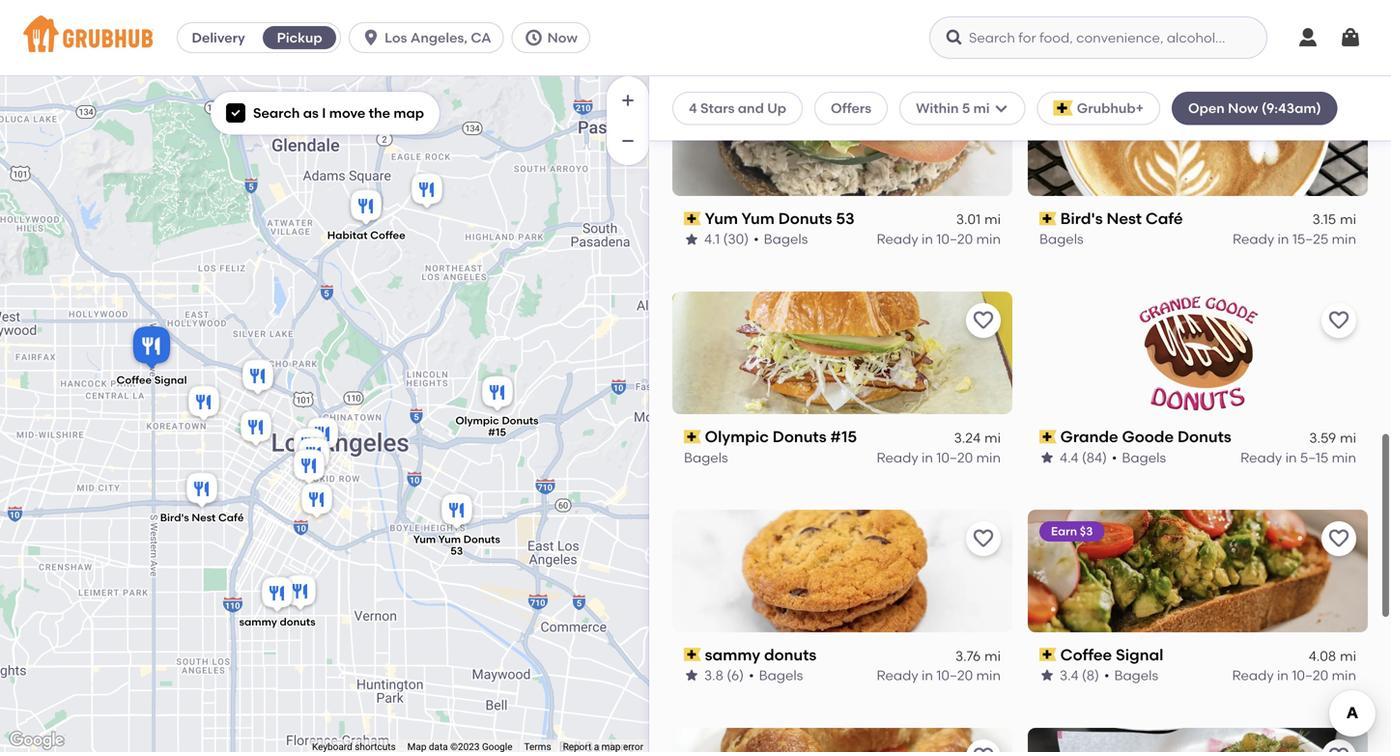 Task type: vqa. For each thing, say whether or not it's contained in the screenshot.
FRUIT BOOM!
no



Task type: locate. For each thing, give the bounding box(es) containing it.
map region
[[0, 0, 671, 753]]

53 down yum yum donuts 53 logo
[[836, 209, 855, 228]]

min for olympic donuts #15
[[976, 449, 1001, 466]]

10–20 down 3.76
[[936, 668, 973, 684]]

• bagels right (8)
[[1104, 668, 1158, 684]]

in for sammy donuts
[[922, 668, 933, 684]]

main navigation navigation
[[0, 0, 1391, 76]]

ready in 10–20 min down the 3.01
[[877, 231, 1001, 248]]

now inside button
[[547, 29, 578, 46]]

arda's cafe image
[[290, 426, 328, 468]]

coffee up (8)
[[1060, 646, 1112, 665]]

ready for coffee signal
[[1232, 668, 1274, 684]]

save this restaurant image down the '3.76 mi'
[[972, 746, 995, 753]]

mi right 3.15 on the right top of page
[[1340, 211, 1356, 228]]

olympic donuts #15
[[455, 415, 539, 439], [705, 427, 857, 446]]

signal inside 'map' region
[[154, 374, 187, 387]]

2 horizontal spatial coffee
[[1060, 646, 1112, 665]]

now right ca
[[547, 29, 578, 46]]

• for coffee
[[1104, 668, 1109, 684]]

sammy donuts down grande goode donuts image
[[239, 616, 315, 629]]

subscription pass image
[[684, 212, 701, 226], [1039, 212, 1056, 226], [684, 430, 701, 444], [1039, 430, 1056, 444], [684, 648, 701, 662]]

mi
[[973, 100, 990, 116], [984, 211, 1001, 228], [1340, 211, 1356, 228], [984, 430, 1001, 446], [1340, 430, 1356, 446], [984, 648, 1001, 664], [1340, 648, 1356, 664]]

in for bird's nest café
[[1278, 231, 1289, 248]]

4.08 mi
[[1309, 648, 1356, 664]]

0 vertical spatial sammy
[[239, 616, 277, 629]]

habitat coffee logo image
[[672, 728, 1012, 753]]

coffee signal inside 'map' region
[[116, 374, 187, 387]]

donuts
[[778, 209, 832, 228], [502, 415, 539, 428], [773, 427, 826, 446], [1178, 427, 1231, 446], [463, 533, 500, 546]]

coffee signal image
[[128, 323, 175, 374]]

53 down yum yum donuts 53 icon on the bottom left of the page
[[450, 545, 463, 558]]

1 horizontal spatial now
[[1228, 100, 1258, 116]]

bagels
[[764, 231, 808, 248], [1039, 231, 1083, 248], [684, 449, 728, 466], [1122, 449, 1166, 466], [759, 668, 803, 684], [1114, 668, 1158, 684]]

mi right 3.76
[[984, 648, 1001, 664]]

min down '3.24 mi'
[[976, 449, 1001, 466]]

0 vertical spatial sammy donuts
[[239, 616, 315, 629]]

habitat coffee image
[[347, 187, 385, 229]]

coffee signal
[[116, 374, 187, 387], [1060, 646, 1163, 665]]

svg image right 5 on the top of the page
[[994, 101, 1009, 116]]

0 vertical spatial bird's
[[1060, 209, 1103, 228]]

bird's
[[1060, 209, 1103, 228], [160, 512, 189, 525]]

10–20
[[936, 231, 973, 248], [936, 449, 973, 466], [936, 668, 973, 684], [1292, 668, 1328, 684]]

ca
[[471, 29, 491, 46]]

1 horizontal spatial 53
[[836, 209, 855, 228]]

ready in 10–20 min down 3.24
[[877, 449, 1001, 466]]

mi for olympic donuts #15
[[984, 430, 1001, 446]]

signal right subscription pass icon
[[1116, 646, 1163, 665]]

café
[[1146, 209, 1183, 228], [218, 512, 244, 525]]

1 horizontal spatial bird's
[[1060, 209, 1103, 228]]

save this restaurant image down 4.08 mi
[[1327, 746, 1350, 753]]

bagel + slice logo image
[[1028, 728, 1368, 753]]

search
[[253, 105, 300, 121]]

• bagels for donuts
[[749, 668, 803, 684]]

donuts
[[280, 616, 315, 629], [764, 646, 817, 665]]

star icon image left 4.4
[[1039, 450, 1055, 465]]

1 vertical spatial café
[[218, 512, 244, 525]]

0 vertical spatial coffee
[[370, 229, 405, 242]]

min down the '3.76 mi'
[[976, 668, 1001, 684]]

0 horizontal spatial signal
[[154, 374, 187, 387]]

0 vertical spatial café
[[1146, 209, 1183, 228]]

coffee right "habitat"
[[370, 229, 405, 242]]

ready in 10–20 min for coffee signal
[[1232, 668, 1356, 684]]

and
[[738, 100, 764, 116]]

pickup
[[277, 29, 322, 46]]

10–20 for olympic donuts #15
[[936, 449, 973, 466]]

mi for grande goode donuts
[[1340, 430, 1356, 446]]

goode
[[1122, 427, 1174, 446]]

1 horizontal spatial donuts
[[764, 646, 817, 665]]

café down bird's nest café  logo
[[1146, 209, 1183, 228]]

• right (30)
[[754, 231, 759, 248]]

svg image
[[524, 28, 543, 47], [994, 101, 1009, 116]]

1 horizontal spatial olympic donuts #15
[[705, 427, 857, 446]]

min for sammy donuts
[[976, 668, 1001, 684]]

1 vertical spatial nest
[[192, 512, 216, 525]]

0 horizontal spatial café
[[218, 512, 244, 525]]

1 horizontal spatial signal
[[1116, 646, 1163, 665]]

10–20 down 3.24
[[936, 449, 973, 466]]

in
[[922, 231, 933, 248], [1278, 231, 1289, 248], [922, 449, 933, 466], [1285, 449, 1297, 466], [922, 668, 933, 684], [1277, 668, 1289, 684]]

move
[[329, 105, 365, 121]]

• for sammy
[[749, 668, 754, 684]]

bagel + slice image
[[408, 170, 446, 213]]

sammy
[[239, 616, 277, 629], [705, 646, 760, 665]]

grande goode donuts image
[[281, 572, 320, 615]]

0 horizontal spatial bird's
[[160, 512, 189, 525]]

0 vertical spatial coffee signal
[[116, 374, 187, 387]]

star icon image for yum yum donuts 53
[[684, 232, 699, 247]]

sammy donuts up (6)
[[705, 646, 817, 665]]

mi right 5 on the top of the page
[[973, 100, 990, 116]]

min down 3.59 mi
[[1332, 449, 1356, 466]]

• right (84)
[[1112, 449, 1117, 466]]

coffee left the breakfast burrito factory - koreatown image
[[116, 374, 152, 387]]

olympic donuts #15 inside 'map' region
[[455, 415, 539, 439]]

10–20 for coffee signal
[[1292, 668, 1328, 684]]

10–20 down 4.08 on the right of page
[[1292, 668, 1328, 684]]

3.24 mi
[[954, 430, 1001, 446]]

olympic
[[455, 415, 499, 428], [705, 427, 769, 446]]

10–20 down the 3.01
[[936, 231, 973, 248]]

(6)
[[727, 668, 744, 684]]

sammy donuts inside 'map' region
[[239, 616, 315, 629]]

0 vertical spatial donuts
[[280, 616, 315, 629]]

0 horizontal spatial sammy donuts
[[239, 616, 315, 629]]

los angeles, ca button
[[349, 22, 512, 53]]

mi right 4.08 on the right of page
[[1340, 648, 1356, 664]]

min down 3.15 mi
[[1332, 231, 1356, 248]]

1 vertical spatial now
[[1228, 100, 1258, 116]]

0 horizontal spatial coffee signal
[[116, 374, 187, 387]]

(84)
[[1082, 449, 1107, 466]]

star icon image for coffee signal
[[1039, 668, 1055, 684]]

as
[[303, 105, 319, 121]]

0 vertical spatial svg image
[[524, 28, 543, 47]]

0 horizontal spatial svg image
[[524, 28, 543, 47]]

1 vertical spatial coffee signal
[[1060, 646, 1163, 665]]

donuts inside 'map' region
[[280, 616, 315, 629]]

save this restaurant button for grande goode donuts logo
[[1321, 303, 1356, 338]]

1 vertical spatial bird's
[[160, 512, 189, 525]]

4.4
[[1060, 449, 1079, 466]]

star icon image
[[684, 232, 699, 247], [1039, 450, 1055, 465], [684, 668, 699, 684], [1039, 668, 1055, 684]]

ready
[[877, 231, 918, 248], [1233, 231, 1274, 248], [877, 449, 918, 466], [1240, 449, 1282, 466], [877, 668, 918, 684], [1232, 668, 1274, 684]]

1 vertical spatial svg image
[[994, 101, 1009, 116]]

offers
[[831, 100, 871, 116]]

sammy donuts
[[239, 616, 315, 629], [705, 646, 817, 665]]

ready for grande goode donuts
[[1240, 449, 1282, 466]]

1 vertical spatial sammy
[[705, 646, 760, 665]]

#15 down olympic donuts #15 logo
[[830, 427, 857, 446]]

save this restaurant button for bird's nest café  logo
[[1321, 85, 1356, 120]]

dtla bodega image
[[295, 435, 333, 478]]

star icon image left '3.8'
[[684, 668, 699, 684]]

within 5 mi
[[916, 100, 990, 116]]

1 horizontal spatial nest
[[1107, 209, 1142, 228]]

café for bird's nest café yum yum donuts 53
[[218, 512, 244, 525]]

0 horizontal spatial olympic donuts #15
[[455, 415, 539, 439]]

bird's for bird's nest café
[[1060, 209, 1103, 228]]

ready in 10–20 min for yum yum donuts 53
[[877, 231, 1001, 248]]

0 vertical spatial signal
[[154, 374, 187, 387]]

bird's inside bird's nest café yum yum donuts 53
[[160, 512, 189, 525]]

4.1 (30)
[[704, 231, 749, 248]]

nest
[[1107, 209, 1142, 228], [192, 512, 216, 525]]

0 horizontal spatial olympic
[[455, 415, 499, 428]]

ready for sammy donuts
[[877, 668, 918, 684]]

yum yum donuts 53 logo image
[[672, 74, 1012, 196]]

•
[[754, 231, 759, 248], [1112, 449, 1117, 466], [749, 668, 754, 684], [1104, 668, 1109, 684]]

ready in 10–20 min
[[877, 231, 1001, 248], [877, 449, 1001, 466], [877, 668, 1001, 684], [1232, 668, 1356, 684]]

1 vertical spatial coffee
[[116, 374, 152, 387]]

2 vertical spatial coffee
[[1060, 646, 1112, 665]]

• right (6)
[[749, 668, 754, 684]]

ready for bird's nest café
[[1233, 231, 1274, 248]]

• bagels for signal
[[1104, 668, 1158, 684]]

coffee
[[370, 229, 405, 242], [116, 374, 152, 387], [1060, 646, 1112, 665]]

subscription pass image for yum yum donuts 53
[[684, 212, 701, 226]]

0 vertical spatial nest
[[1107, 209, 1142, 228]]

• for yum
[[754, 231, 759, 248]]

subscription pass image for grande goode donuts
[[1039, 430, 1056, 444]]

min down 3.01 mi
[[976, 231, 1001, 248]]

café inside bird's nest café yum yum donuts 53
[[218, 512, 244, 525]]

15–25
[[1292, 231, 1328, 248]]

4 stars and up
[[689, 100, 786, 116]]

svg image right ca
[[524, 28, 543, 47]]

now
[[547, 29, 578, 46], [1228, 100, 1258, 116]]

save this restaurant image for donuts
[[972, 91, 995, 114]]

3.15 mi
[[1312, 211, 1356, 228]]

search as i move the map
[[253, 105, 424, 121]]

mi right the 3.01
[[984, 211, 1001, 228]]

mi right 3.59
[[1340, 430, 1356, 446]]

• bagels down grande goode donuts
[[1112, 449, 1166, 466]]

ready for olympic donuts #15
[[877, 449, 918, 466]]

star icon image for sammy donuts
[[684, 668, 699, 684]]

within
[[916, 100, 959, 116]]

• bagels
[[754, 231, 808, 248], [1112, 449, 1166, 466], [749, 668, 803, 684], [1104, 668, 1158, 684]]

1 vertical spatial 53
[[450, 545, 463, 558]]

ready in 5–15 min
[[1240, 449, 1356, 466]]

0 vertical spatial now
[[547, 29, 578, 46]]

mi for yum yum donuts 53
[[984, 211, 1001, 228]]

coffee signal logo image
[[1028, 510, 1368, 633]]

min
[[976, 231, 1001, 248], [1332, 231, 1356, 248], [976, 449, 1001, 466], [1332, 449, 1356, 466], [976, 668, 1001, 684], [1332, 668, 1356, 684]]

subscription pass image for sammy donuts
[[684, 648, 701, 662]]

0 horizontal spatial sammy
[[239, 616, 277, 629]]

0 horizontal spatial #15
[[488, 426, 506, 439]]

3.4 (8)
[[1060, 668, 1099, 684]]

• right (8)
[[1104, 668, 1109, 684]]

3.4
[[1060, 668, 1079, 684]]

3.59 mi
[[1309, 430, 1356, 446]]

#15
[[488, 426, 506, 439], [830, 427, 857, 446]]

star icon image down subscription pass icon
[[1039, 668, 1055, 684]]

3.59
[[1309, 430, 1336, 446]]

nest inside bird's nest café yum yum donuts 53
[[192, 512, 216, 525]]

• bagels right (6)
[[749, 668, 803, 684]]

• bagels down yum yum donuts 53
[[754, 231, 808, 248]]

5
[[962, 100, 970, 116]]

stars
[[700, 100, 735, 116]]

in for olympic donuts #15
[[922, 449, 933, 466]]

save this restaurant image
[[1327, 309, 1350, 332], [1327, 527, 1350, 551], [972, 746, 995, 753], [1327, 746, 1350, 753]]

save this restaurant image down 15–25
[[1327, 309, 1350, 332]]

min down 4.08 mi
[[1332, 668, 1356, 684]]

4
[[689, 100, 697, 116]]

ready in 10–20 min down 3.76
[[877, 668, 1001, 684]]

0 horizontal spatial 53
[[450, 545, 463, 558]]

3.76
[[955, 648, 981, 664]]

#15 down olympic donuts #15 icon
[[488, 426, 506, 439]]

53
[[836, 209, 855, 228], [450, 545, 463, 558]]

svg image
[[1296, 26, 1320, 49], [1339, 26, 1362, 49], [361, 28, 381, 47], [945, 28, 964, 47], [230, 107, 241, 119]]

bird's nest café yum yum donuts 53
[[160, 512, 500, 558]]

1 horizontal spatial coffee
[[370, 229, 405, 242]]

1 horizontal spatial sammy donuts
[[705, 646, 817, 665]]

save this restaurant image down 5–15
[[1327, 527, 1350, 551]]

in for yum yum donuts 53
[[922, 231, 933, 248]]

mi for coffee signal
[[1340, 648, 1356, 664]]

save this restaurant button
[[966, 85, 1001, 120], [1321, 85, 1356, 120], [966, 303, 1001, 338], [1321, 303, 1356, 338], [966, 522, 1001, 556], [1321, 522, 1356, 556], [966, 740, 1001, 753], [1321, 740, 1356, 753]]

yum
[[705, 209, 738, 228], [741, 209, 775, 228], [413, 533, 436, 546], [438, 533, 461, 546]]

svg image inside los angeles, ca button
[[361, 28, 381, 47]]

wexler's deli image
[[303, 415, 342, 457]]

bird's nest café  logo image
[[1028, 74, 1368, 196]]

olympic inside 'map' region
[[455, 415, 499, 428]]

$3
[[1080, 524, 1093, 538]]

ready in 10–20 min down 4.08 on the right of page
[[1232, 668, 1356, 684]]

signal left brooklyn bagel bakery image
[[154, 374, 187, 387]]

save this restaurant image
[[972, 91, 995, 114], [1327, 91, 1350, 114], [972, 309, 995, 332], [972, 527, 995, 551]]

star icon image left 4.1
[[684, 232, 699, 247]]

0 horizontal spatial donuts
[[280, 616, 315, 629]]

café left cofilia image
[[218, 512, 244, 525]]

1 vertical spatial sammy donuts
[[705, 646, 817, 665]]

• for grande
[[1112, 449, 1117, 466]]

1 horizontal spatial café
[[1146, 209, 1183, 228]]

olympic donuts #15 logo image
[[672, 292, 1012, 414]]

now right open
[[1228, 100, 1258, 116]]

0 horizontal spatial now
[[547, 29, 578, 46]]

mi right 3.24
[[984, 430, 1001, 446]]

grande goode donuts logo image
[[1136, 292, 1259, 414]]

sammy donuts logo image
[[672, 510, 1012, 633]]

0 horizontal spatial nest
[[192, 512, 216, 525]]

signal
[[154, 374, 187, 387], [1116, 646, 1163, 665]]



Task type: describe. For each thing, give the bounding box(es) containing it.
nest for bird's nest café
[[1107, 209, 1142, 228]]

save this restaurant image for #15
[[972, 309, 995, 332]]

min for grande goode donuts
[[1332, 449, 1356, 466]]

1 vertical spatial donuts
[[764, 646, 817, 665]]

ready in 15–25 min
[[1233, 231, 1356, 248]]

sammy inside 'map' region
[[239, 616, 277, 629]]

#15 inside 'map' region
[[488, 426, 506, 439]]

3.24
[[954, 430, 981, 446]]

save this restaurant image for habitat coffee logo
[[972, 746, 995, 753]]

mi for sammy donuts
[[984, 648, 1001, 664]]

earn $3
[[1051, 524, 1093, 538]]

min for yum yum donuts 53
[[976, 231, 1001, 248]]

delivery
[[192, 29, 245, 46]]

(8)
[[1082, 668, 1099, 684]]

the breakfast burrito factory - koreatown image
[[185, 383, 223, 426]]

5–15
[[1300, 449, 1328, 466]]

save this restaurant button for olympic donuts #15 logo
[[966, 303, 1001, 338]]

open now (9:43am)
[[1188, 100, 1321, 116]]

open
[[1188, 100, 1225, 116]]

subscription pass image for olympic donuts #15
[[684, 430, 701, 444]]

yum yum donuts 53
[[705, 209, 855, 228]]

i
[[322, 105, 326, 121]]

bird's for bird's nest café yum yum donuts 53
[[160, 512, 189, 525]]

0 vertical spatial 53
[[836, 209, 855, 228]]

grande goode donuts
[[1060, 427, 1231, 446]]

4.4 (84)
[[1060, 449, 1107, 466]]

bird's nest café
[[1060, 209, 1183, 228]]

new york city deli image
[[290, 447, 328, 489]]

3.8 (6)
[[704, 668, 744, 684]]

(30)
[[723, 231, 749, 248]]

minus icon image
[[618, 131, 638, 151]]

café for bird's nest café
[[1146, 209, 1183, 228]]

save this restaurant image for bagel + slice logo
[[1327, 746, 1350, 753]]

now button
[[512, 22, 598, 53]]

• bagels for yum
[[754, 231, 808, 248]]

Search for food, convenience, alcohol... search field
[[929, 16, 1267, 59]]

star icon image for grande goode donuts
[[1039, 450, 1055, 465]]

4.1
[[704, 231, 720, 248]]

nest for bird's nest café yum yum donuts 53
[[192, 512, 216, 525]]

3.76 mi
[[955, 648, 1001, 664]]

mi for bird's nest café
[[1340, 211, 1356, 228]]

angel food donuts image
[[237, 408, 275, 451]]

google image
[[5, 728, 69, 753]]

grubhub+
[[1077, 100, 1144, 116]]

earn
[[1051, 524, 1077, 538]]

cofilia image
[[298, 481, 336, 523]]

pickup button
[[259, 22, 340, 53]]

1 horizontal spatial coffee signal
[[1060, 646, 1163, 665]]

los
[[385, 29, 407, 46]]

brooklyn bagel bakery image
[[239, 357, 277, 399]]

grubhub plus flag logo image
[[1053, 101, 1073, 116]]

• bagels for goode
[[1112, 449, 1166, 466]]

subscription pass image for bird's nest café
[[1039, 212, 1056, 226]]

0 horizontal spatial coffee
[[116, 374, 152, 387]]

1 horizontal spatial svg image
[[994, 101, 1009, 116]]

1 vertical spatial signal
[[1116, 646, 1163, 665]]

save this restaurant button for habitat coffee logo
[[966, 740, 1001, 753]]

bird's nest café image
[[183, 470, 221, 512]]

los angeles, ca
[[385, 29, 491, 46]]

svg image inside now button
[[524, 28, 543, 47]]

ready for yum yum donuts 53
[[877, 231, 918, 248]]

the
[[369, 105, 390, 121]]

delivery button
[[178, 22, 259, 53]]

10–20 for sammy donuts
[[936, 668, 973, 684]]

olympic donuts #15 image
[[478, 373, 517, 416]]

1 horizontal spatial olympic
[[705, 427, 769, 446]]

4.08
[[1309, 648, 1336, 664]]

ready in 10–20 min for olympic donuts #15
[[877, 449, 1001, 466]]

3.8
[[704, 668, 723, 684]]

grande
[[1060, 427, 1118, 446]]

(9:43am)
[[1261, 100, 1321, 116]]

yum yum donuts 53 image
[[438, 491, 476, 534]]

subscription pass image
[[1039, 648, 1056, 662]]

bagels for sammy
[[759, 668, 803, 684]]

53 inside bird's nest café yum yum donuts 53
[[450, 545, 463, 558]]

save this restaurant button for bagel + slice logo
[[1321, 740, 1356, 753]]

min for bird's nest café
[[1332, 231, 1356, 248]]

3.01 mi
[[956, 211, 1001, 228]]

min for coffee signal
[[1332, 668, 1356, 684]]

bagels for coffee
[[1114, 668, 1158, 684]]

save this restaurant button for the sammy donuts logo
[[966, 522, 1001, 556]]

donuts inside bird's nest café yum yum donuts 53
[[463, 533, 500, 546]]

in for coffee signal
[[1277, 668, 1289, 684]]

bagels for grande
[[1122, 449, 1166, 466]]

bagels for yum
[[764, 231, 808, 248]]

3.01
[[956, 211, 981, 228]]

in for grande goode donuts
[[1285, 449, 1297, 466]]

1 horizontal spatial sammy
[[705, 646, 760, 665]]

map
[[393, 105, 424, 121]]

ready in 10–20 min for sammy donuts
[[877, 668, 1001, 684]]

habitat coffee
[[327, 229, 405, 242]]

habitat
[[327, 229, 368, 242]]

save this restaurant button for yum yum donuts 53 logo
[[966, 85, 1001, 120]]

sammy donuts image
[[258, 574, 297, 617]]

save this restaurant image for grande goode donuts logo
[[1327, 309, 1350, 332]]

angeles,
[[410, 29, 467, 46]]

plus icon image
[[618, 91, 638, 110]]

3.15
[[1312, 211, 1336, 228]]

1 horizontal spatial #15
[[830, 427, 857, 446]]

up
[[767, 100, 786, 116]]

10–20 for yum yum donuts 53
[[936, 231, 973, 248]]

save this restaurant image for café
[[1327, 91, 1350, 114]]



